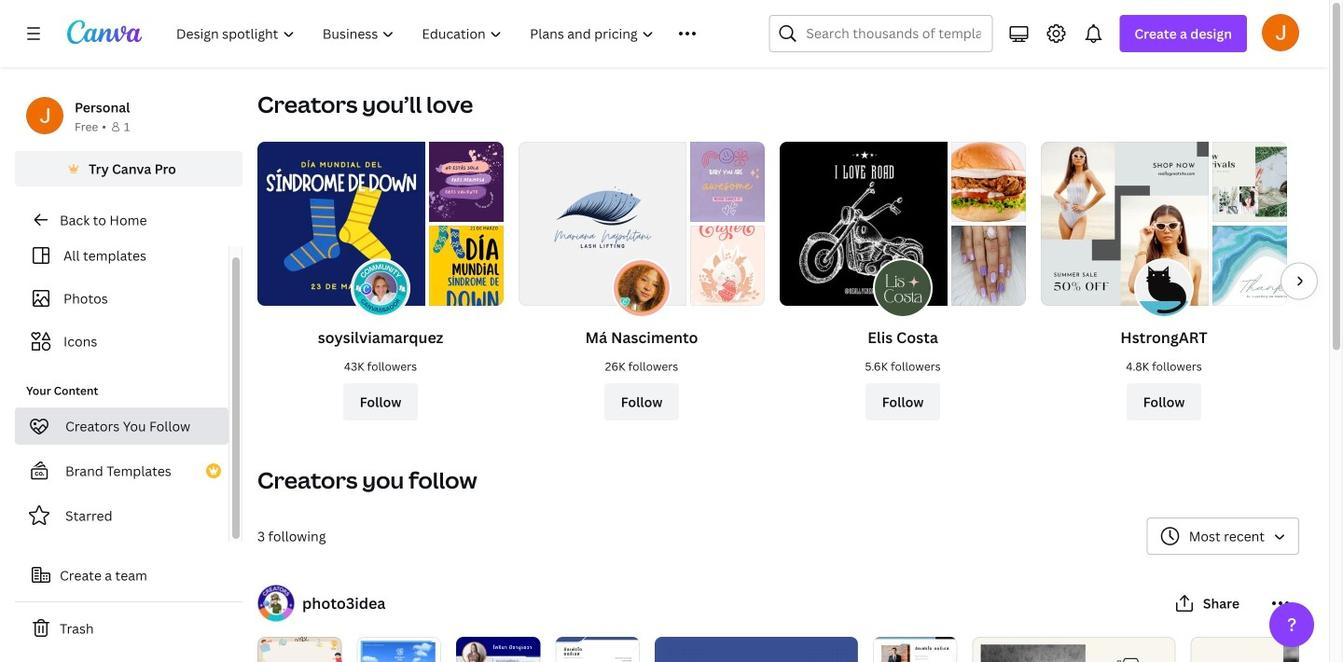 Task type: describe. For each thing, give the bounding box(es) containing it.
5 group from the left
[[655, 630, 859, 663]]

7 group from the left
[[973, 630, 1176, 663]]

2 group from the left
[[357, 630, 442, 663]]

6 group from the left
[[874, 630, 958, 663]]

3 group from the left
[[456, 630, 541, 663]]



Task type: vqa. For each thing, say whether or not it's contained in the screenshot.
second group from the right
yes



Task type: locate. For each thing, give the bounding box(es) containing it.
Search search field
[[807, 16, 981, 51]]

group
[[258, 630, 342, 663], [357, 630, 442, 663], [456, 630, 541, 663], [556, 630, 640, 663], [655, 630, 859, 663], [874, 630, 958, 663], [973, 630, 1176, 663]]

None button
[[1148, 518, 1300, 555]]

None search field
[[769, 15, 993, 52]]

jeremy miller image
[[1263, 14, 1300, 51]]

top level navigation element
[[164, 15, 725, 52], [164, 15, 725, 52]]

4 group from the left
[[556, 630, 640, 663]]

1 group from the left
[[258, 630, 342, 663]]



